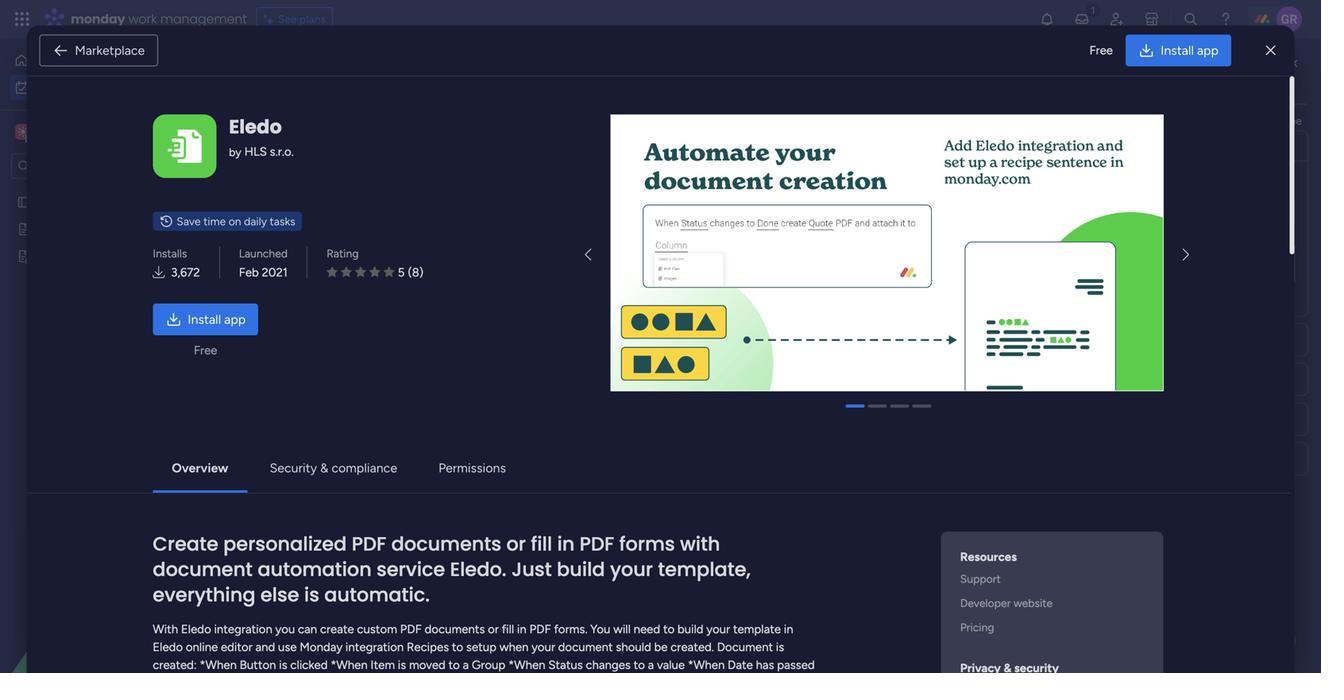 Task type: locate. For each thing, give the bounding box(es) containing it.
app down search everything icon
[[1197, 43, 1219, 58]]

1 horizontal spatial install
[[1161, 43, 1194, 58]]

0 right later
[[318, 572, 325, 586]]

*when down without a date / 0 items
[[331, 658, 368, 672]]

items right 2 at the top
[[336, 257, 364, 271]]

is inside 'create personalized pdf documents or fill in pdf forms with document automation service eledo. just build your template, everything else is automatic.'
[[304, 581, 319, 608]]

date
[[1101, 253, 1125, 267], [728, 658, 753, 672]]

1 mar 8 from the top
[[1100, 286, 1126, 299]]

*when
[[200, 658, 237, 672], [331, 658, 368, 672], [509, 658, 545, 672], [688, 658, 725, 672]]

in inside 'create personalized pdf documents or fill in pdf forms with document automation service eledo. just build your template, everything else is automatic.'
[[557, 531, 575, 557]]

1 horizontal spatial install app
[[1161, 43, 1219, 58]]

1 horizontal spatial greg robinson image
[[1277, 6, 1302, 32]]

security & compliance
[[270, 460, 397, 475]]

item inside with eledo integration you can create custom pdf documents or fill in pdf forms. you will need to build your template in eledo online editor and use monday integration recipes to setup when your document should be created. document is created: *when button is clicked *when item is moved to a group *when status changes to a value *when date has pass
[[371, 658, 395, 672]]

install
[[1161, 43, 1194, 58], [188, 312, 221, 327]]

new up by
[[241, 132, 264, 145]]

*when down online
[[200, 658, 237, 672]]

eledo
[[229, 114, 282, 140], [181, 622, 211, 636], [153, 640, 183, 654]]

item down security
[[284, 486, 307, 500]]

/ right date
[[379, 625, 386, 645]]

integration up editor
[[214, 622, 272, 636]]

just
[[512, 556, 552, 583]]

is right later
[[304, 581, 319, 608]]

eledo down with
[[153, 640, 183, 654]]

fill right eledo.
[[531, 531, 552, 557]]

8
[[1120, 286, 1126, 299], [1120, 314, 1126, 327]]

project management
[[807, 287, 911, 301], [807, 487, 911, 501]]

date inside with eledo integration you can create custom pdf documents or fill in pdf forms. you will need to build your template in eledo online editor and use monday integration recipes to setup when your document should be created. document is created: *when button is clicked *when item is moved to a group *when status changes to a value *when date has pass
[[728, 658, 753, 672]]

a
[[328, 625, 338, 645], [463, 658, 469, 672], [648, 658, 654, 672]]

project management link
[[805, 279, 952, 306], [805, 479, 952, 506]]

0 vertical spatial and
[[1165, 114, 1183, 128]]

to
[[1271, 114, 1282, 128], [663, 622, 675, 636], [452, 640, 463, 654], [449, 658, 460, 672], [634, 658, 645, 672]]

choose
[[1020, 114, 1059, 128]]

items inside without a date / 0 items
[[400, 629, 427, 643]]

1 horizontal spatial integration
[[346, 640, 404, 654]]

date down document
[[728, 658, 753, 672]]

list box
[[0, 186, 203, 484]]

2 new item from the top
[[258, 486, 307, 500]]

install app down 3,672
[[188, 312, 246, 327]]

1 horizontal spatial install app button
[[1126, 35, 1232, 66]]

0 vertical spatial item
[[267, 132, 289, 145]]

greg robinson image left greg on the top of the page
[[1043, 252, 1067, 276]]

can
[[298, 622, 317, 636]]

resources support
[[960, 550, 1017, 585]]

1 horizontal spatial star image
[[369, 266, 380, 278]]

mar 16
[[1098, 486, 1128, 499]]

0 vertical spatial app
[[1197, 43, 1219, 58]]

item inside button
[[267, 132, 289, 145]]

None text field
[[1030, 197, 1295, 225]]

1 vertical spatial item
[[284, 486, 307, 500]]

items up 'create'
[[328, 572, 356, 586]]

0 horizontal spatial integration
[[214, 622, 272, 636]]

boards
[[1030, 333, 1064, 346]]

1 star image from the left
[[327, 266, 338, 278]]

app down feb
[[224, 312, 246, 327]]

0 vertical spatial project management
[[807, 287, 911, 301]]

is left "moved" at the left of page
[[398, 658, 406, 672]]

see plans button
[[256, 7, 333, 31]]

save
[[177, 214, 201, 228]]

1 vertical spatial 8
[[1120, 314, 1126, 327]]

time
[[204, 214, 226, 228]]

management
[[160, 10, 247, 28]]

3,672
[[171, 265, 200, 279]]

save time on daily tasks element
[[153, 212, 302, 231]]

a left value
[[648, 658, 654, 672]]

install app button down search everything icon
[[1126, 35, 1232, 66]]

1 vertical spatial document
[[558, 640, 613, 654]]

to-
[[683, 288, 699, 300], [683, 315, 699, 328], [683, 488, 699, 501]]

document down you
[[558, 640, 613, 654]]

1 horizontal spatial group
[[708, 253, 740, 267]]

dapulse x slim image
[[1266, 41, 1276, 60]]

0 vertical spatial documents
[[391, 531, 502, 557]]

forms
[[619, 531, 675, 557]]

a left date
[[328, 625, 338, 645]]

in up when
[[517, 622, 527, 636]]

new item down 2021
[[258, 315, 307, 328]]

item
[[284, 315, 307, 328], [284, 486, 307, 500], [371, 658, 395, 672]]

0 vertical spatial install app button
[[1126, 35, 1232, 66]]

0 horizontal spatial item
[[267, 132, 289, 145]]

marketplace
[[75, 43, 145, 58]]

1 vertical spatial date
[[728, 658, 753, 672]]

app for the right install app button
[[1197, 43, 1219, 58]]

to inside main content
[[1271, 114, 1282, 128]]

1 vertical spatial 0
[[390, 629, 397, 643]]

0 vertical spatial install
[[1161, 43, 1194, 58]]

0 right date
[[390, 629, 397, 643]]

star image
[[341, 266, 352, 278], [369, 266, 380, 278], [384, 266, 395, 278]]

1 to-do from the top
[[683, 288, 712, 300]]

in right template
[[784, 622, 793, 636]]

*when down created.
[[688, 658, 725, 672]]

main content
[[211, 38, 1321, 673]]

to-do
[[683, 288, 712, 300], [683, 315, 712, 328], [683, 488, 712, 501]]

0 horizontal spatial install
[[188, 312, 221, 327]]

your up will
[[610, 556, 653, 583]]

later / 0 items
[[268, 568, 356, 588]]

date right greg on the top of the page
[[1101, 253, 1125, 267]]

item for mar 16
[[284, 486, 307, 500]]

1 vertical spatial management
[[846, 487, 911, 501]]

1 vertical spatial mar
[[1100, 314, 1117, 327]]

should inside main content
[[1097, 176, 1130, 189]]

0 vertical spatial install app
[[1161, 43, 1219, 58]]

1 horizontal spatial build
[[678, 622, 704, 636]]

1 horizontal spatial a
[[463, 658, 469, 672]]

greg robinson image
[[1277, 6, 1302, 32], [1043, 252, 1067, 276]]

1 vertical spatial integration
[[346, 640, 404, 654]]

2 horizontal spatial star image
[[384, 266, 395, 278]]

0 horizontal spatial star image
[[327, 266, 338, 278]]

build inside with eledo integration you can create custom pdf documents or fill in pdf forms. you will need to build your template in eledo online editor and use monday integration recipes to setup when your document should be created. document is created: *when button is clicked *when item is moved to a group *when status changes to a value *when date has pass
[[678, 622, 704, 636]]

button
[[240, 658, 276, 672]]

1 horizontal spatial should
[[1097, 176, 1130, 189]]

2 project management link from the top
[[805, 479, 952, 506]]

0 vertical spatial document
[[153, 556, 253, 583]]

date
[[341, 625, 375, 645]]

eledo up hls
[[229, 114, 282, 140]]

past dates /
[[268, 196, 359, 216]]

new item down security
[[258, 486, 307, 500]]

item down 2021
[[284, 315, 307, 328]]

0 horizontal spatial 0
[[318, 572, 325, 586]]

home
[[35, 54, 65, 67]]

install down search everything icon
[[1161, 43, 1194, 58]]

will
[[613, 622, 631, 636]]

free
[[1090, 43, 1113, 57], [194, 343, 217, 357]]

1 management from the top
[[846, 287, 911, 301]]

1 vertical spatial install
[[188, 312, 221, 327]]

by
[[229, 145, 241, 159]]

permissions button
[[426, 452, 519, 484]]

1 horizontal spatial item
[[363, 458, 385, 471]]

app logo image
[[153, 114, 216, 178]]

1 vertical spatial group
[[472, 658, 506, 672]]

customize button
[[569, 126, 655, 151]]

1 new item from the top
[[258, 315, 307, 328]]

document
[[717, 640, 773, 654]]

1 vertical spatial eledo
[[181, 622, 211, 636]]

1 vertical spatial documents
[[425, 622, 485, 636]]

1 horizontal spatial and
[[1165, 114, 1183, 128]]

greg robinson image up list
[[1277, 6, 1302, 32]]

0
[[318, 572, 325, 586], [390, 629, 397, 643]]

new item
[[258, 315, 307, 328], [258, 486, 307, 500]]

a down setup
[[463, 658, 469, 672]]

your up created.
[[707, 622, 730, 636]]

2 vertical spatial do
[[699, 488, 712, 501]]

search everything image
[[1183, 11, 1199, 27]]

0 vertical spatial group
[[708, 253, 740, 267]]

4 *when from the left
[[688, 658, 725, 672]]

0 vertical spatial 0
[[318, 572, 325, 586]]

1 vertical spatial greg robinson image
[[1043, 252, 1067, 276]]

in right just
[[557, 531, 575, 557]]

3 do from the top
[[699, 488, 712, 501]]

1 vertical spatial project management
[[807, 487, 911, 501]]

5
[[398, 265, 405, 279]]

new down 'next'
[[258, 486, 281, 500]]

like
[[1252, 114, 1269, 128]]

project
[[258, 286, 294, 300], [807, 287, 843, 301], [807, 487, 843, 501]]

created.
[[671, 640, 714, 654]]

*when down when
[[509, 658, 545, 672]]

2 vertical spatial to-do
[[683, 488, 712, 501]]

0 vertical spatial to-do
[[683, 288, 712, 300]]

0 vertical spatial to-
[[683, 288, 699, 300]]

0 vertical spatial your
[[610, 556, 653, 583]]

1 vertical spatial item
[[363, 458, 385, 471]]

0 horizontal spatial should
[[616, 640, 651, 654]]

should down will
[[616, 640, 651, 654]]

document inside 'create personalized pdf documents or fill in pdf forms with document automation service eledo. just build your template, everything else is automatic.'
[[153, 556, 253, 583]]

permissions
[[439, 460, 506, 475]]

and
[[1165, 114, 1183, 128], [255, 640, 275, 654]]

1 *when from the left
[[200, 658, 237, 672]]

0 vertical spatial eledo
[[229, 114, 282, 140]]

and inside with eledo integration you can create custom pdf documents or fill in pdf forms. you will need to build your template in eledo online editor and use monday integration recipes to setup when your document should be created. document is created: *when button is clicked *when item is moved to a group *when status changes to a value *when date has pass
[[255, 640, 275, 654]]

new item for mar 16
[[258, 486, 307, 500]]

item down the custom
[[371, 658, 395, 672]]

3 to- from the top
[[683, 488, 699, 501]]

automation
[[258, 556, 372, 583]]

fill up when
[[502, 622, 514, 636]]

0 horizontal spatial a
[[328, 625, 338, 645]]

people
[[1030, 139, 1064, 153]]

0 vertical spatial new item
[[258, 315, 307, 328]]

show?
[[1150, 176, 1181, 189]]

0 horizontal spatial in
[[517, 622, 527, 636]]

pdf left the forms.
[[530, 622, 551, 636]]

new down 2021
[[258, 315, 281, 328]]

to do list
[[1246, 71, 1290, 85]]

template,
[[658, 556, 751, 583]]

0 vertical spatial greg robinson image
[[1277, 6, 1302, 32]]

has
[[756, 658, 774, 672]]

value
[[657, 658, 685, 672]]

2 horizontal spatial your
[[707, 622, 730, 636]]

1 horizontal spatial your
[[610, 556, 653, 583]]

workspace image
[[15, 123, 31, 141], [17, 123, 29, 141]]

should left we
[[1097, 176, 1130, 189]]

documents inside 'create personalized pdf documents or fill in pdf forms with document automation service eledo. just build your template, everything else is automatic.'
[[391, 531, 502, 557]]

week
[[303, 453, 340, 474]]

0 vertical spatial do
[[699, 288, 712, 300]]

item inside next week / 1 item
[[363, 458, 385, 471]]

integration down the custom
[[346, 640, 404, 654]]

fill inside with eledo integration you can create custom pdf documents or fill in pdf forms. you will need to build your template in eledo online editor and use monday integration recipes to setup when your document should be created. document is created: *when button is clicked *when item is moved to a group *when status changes to a value *when date has pass
[[502, 622, 514, 636]]

0 vertical spatial date
[[1101, 253, 1125, 267]]

v2 download image
[[153, 264, 165, 281]]

1 horizontal spatial document
[[558, 640, 613, 654]]

0 horizontal spatial install app button
[[153, 303, 258, 335]]

0 inside without a date / 0 items
[[390, 629, 397, 643]]

star image
[[327, 266, 338, 278], [355, 266, 366, 278]]

option
[[0, 188, 203, 191]]

install app button
[[1126, 35, 1232, 66], [153, 303, 258, 335]]

1 vertical spatial fill
[[502, 622, 514, 636]]

eledo up online
[[181, 622, 211, 636]]

do
[[699, 288, 712, 300], [699, 315, 712, 328], [699, 488, 712, 501]]

0 horizontal spatial star image
[[341, 266, 352, 278]]

0 horizontal spatial document
[[153, 556, 253, 583]]

install app button down 3,672
[[153, 303, 258, 335]]

personalized
[[223, 531, 347, 557]]

your up status
[[532, 640, 555, 654]]

0 horizontal spatial build
[[557, 556, 605, 583]]

greg robinson link
[[1073, 257, 1153, 271]]

to right like
[[1271, 114, 1282, 128]]

0 horizontal spatial app
[[224, 312, 246, 327]]

0 horizontal spatial install app
[[188, 312, 246, 327]]

changes
[[586, 658, 631, 672]]

overview
[[172, 460, 228, 475]]

items up "moved" at the left of page
[[400, 629, 427, 643]]

5 (8)
[[398, 265, 424, 279]]

status
[[548, 658, 583, 672]]

items
[[1067, 176, 1094, 189], [336, 257, 364, 271], [328, 572, 356, 586], [400, 629, 427, 643]]

in
[[557, 531, 575, 557], [517, 622, 527, 636], [784, 622, 793, 636]]

1 vertical spatial or
[[488, 622, 499, 636]]

today / 2 items
[[268, 253, 364, 273]]

we
[[1132, 176, 1147, 189]]

2 vertical spatial new
[[258, 486, 281, 500]]

your inside 'create personalized pdf documents or fill in pdf forms with document automation service eledo. just build your template, everything else is automatic.'
[[610, 556, 653, 583]]

1 vertical spatial mar 8
[[1100, 314, 1126, 327]]

2 vertical spatial item
[[371, 658, 395, 672]]

3 to-do from the top
[[683, 488, 712, 501]]

0 horizontal spatial date
[[728, 658, 753, 672]]

or inside with eledo integration you can create custom pdf documents or fill in pdf forms. you will need to build your template in eledo online editor and use monday integration recipes to setup when your document should be created. document is created: *when button is clicked *when item is moved to a group *when status changes to a value *when date has pass
[[488, 622, 499, 636]]

2 workspace image from the left
[[17, 123, 29, 141]]

0 horizontal spatial fill
[[502, 622, 514, 636]]

0 vertical spatial or
[[507, 531, 526, 557]]

pdf up automatic.
[[352, 531, 386, 557]]

1 vertical spatial build
[[678, 622, 704, 636]]

0 vertical spatial fill
[[531, 531, 552, 557]]

1 vertical spatial do
[[699, 315, 712, 328]]

items inside later / 0 items
[[328, 572, 356, 586]]

2 star image from the left
[[369, 266, 380, 278]]

and left people
[[1165, 114, 1183, 128]]

1 horizontal spatial fill
[[531, 531, 552, 557]]

0 vertical spatial should
[[1097, 176, 1130, 189]]

1 vertical spatial to-
[[683, 315, 699, 328]]

items inside 'today / 2 items'
[[336, 257, 364, 271]]

is
[[304, 581, 319, 608], [776, 640, 784, 654], [279, 658, 287, 672], [398, 658, 406, 672]]

or
[[507, 531, 526, 557], [488, 622, 499, 636]]

compliance
[[332, 460, 397, 475]]

0 horizontal spatial group
[[472, 658, 506, 672]]

greg
[[1073, 257, 1100, 271]]

install app down search everything icon
[[1161, 43, 1219, 58]]

should
[[1097, 176, 1130, 189], [616, 640, 651, 654]]

recipes
[[407, 640, 449, 654]]

2 vertical spatial to-
[[683, 488, 699, 501]]

/
[[348, 196, 355, 216], [316, 253, 324, 273], [344, 453, 352, 474], [307, 568, 315, 588], [379, 625, 386, 645]]

install down 3,672
[[188, 312, 221, 327]]

(8)
[[408, 265, 424, 279]]

new for mar
[[258, 486, 281, 500]]

see plans
[[278, 12, 326, 26]]

select product image
[[14, 11, 30, 27]]

build right just
[[557, 556, 605, 583]]

boards,
[[1081, 114, 1117, 128]]

1 project management from the top
[[807, 287, 911, 301]]

1 workspace image from the left
[[15, 123, 31, 141]]

1 vertical spatial install app
[[188, 312, 246, 327]]

0 vertical spatial 8
[[1120, 286, 1126, 299]]

and up button
[[255, 640, 275, 654]]

and inside main content
[[1165, 114, 1183, 128]]

1 horizontal spatial date
[[1101, 253, 1125, 267]]

0 vertical spatial build
[[557, 556, 605, 583]]

mar 8
[[1100, 286, 1126, 299], [1100, 314, 1126, 327]]

1 horizontal spatial app
[[1197, 43, 1219, 58]]

document up with
[[153, 556, 253, 583]]

/ left 2 at the top
[[316, 253, 324, 273]]

screenshot image
[[610, 114, 1164, 391]]

build up created.
[[678, 622, 704, 636]]

0 vertical spatial mar
[[1100, 286, 1117, 299]]

0 horizontal spatial your
[[532, 640, 555, 654]]

1 horizontal spatial or
[[507, 531, 526, 557]]

1 horizontal spatial star image
[[355, 266, 366, 278]]

0 vertical spatial project management link
[[805, 279, 952, 306]]

1 vertical spatial app
[[224, 312, 246, 327]]

2 horizontal spatial in
[[784, 622, 793, 636]]

1 vertical spatial and
[[255, 640, 275, 654]]

1 vertical spatial to-do
[[683, 315, 712, 328]]



Task type: describe. For each thing, give the bounding box(es) containing it.
2 project management from the top
[[807, 487, 911, 501]]

2 vertical spatial your
[[532, 640, 555, 654]]

daily
[[244, 214, 267, 228]]

2 management from the top
[[846, 487, 911, 501]]

fill inside 'create personalized pdf documents or fill in pdf forms with document automation service eledo. just build your template, everything else is automatic.'
[[531, 531, 552, 557]]

/ right dates
[[348, 196, 355, 216]]

1 vertical spatial free
[[194, 343, 217, 357]]

new for to-
[[258, 315, 281, 328]]

lottie animation element
[[0, 513, 203, 673]]

online
[[186, 640, 218, 654]]

1 8 from the top
[[1120, 286, 1126, 299]]

with
[[153, 622, 178, 636]]

see
[[1285, 114, 1302, 128]]

home link
[[10, 48, 193, 73]]

work
[[277, 60, 341, 95]]

to
[[1246, 71, 1258, 85]]

none text field inside main content
[[1030, 197, 1295, 225]]

clicked
[[290, 658, 328, 672]]

Filter dashboard by text search field
[[302, 126, 446, 151]]

created:
[[153, 658, 197, 672]]

documents inside with eledo integration you can create custom pdf documents or fill in pdf forms. you will need to build your template in eledo online editor and use monday integration recipes to setup when your document should be created. document is created: *when button is clicked *when item is moved to a group *when status changes to a value *when date has pass
[[425, 622, 485, 636]]

2 vertical spatial mar
[[1098, 486, 1115, 499]]

install for the right install app button
[[1161, 43, 1194, 58]]

my work
[[234, 60, 341, 95]]

2 do from the top
[[699, 315, 712, 328]]

a inside main content
[[328, 625, 338, 645]]

custom
[[357, 622, 397, 636]]

to do list button
[[1216, 65, 1298, 91]]

else
[[261, 581, 299, 608]]

2 horizontal spatial a
[[648, 658, 654, 672]]

1 vertical spatial your
[[707, 622, 730, 636]]

resources
[[960, 550, 1017, 564]]

2 *when from the left
[[331, 658, 368, 672]]

overview button
[[159, 452, 241, 484]]

create
[[153, 531, 218, 557]]

build inside 'create personalized pdf documents or fill in pdf forms with document automation service eledo. just build your template, everything else is automatic.'
[[557, 556, 605, 583]]

service
[[377, 556, 445, 583]]

tasks
[[270, 214, 295, 228]]

launched feb 2021
[[239, 247, 288, 279]]

past
[[268, 196, 299, 216]]

public board image
[[17, 195, 32, 210]]

pdf left forms
[[580, 531, 614, 557]]

without a date / 0 items
[[268, 625, 427, 645]]

developer website
[[960, 596, 1053, 610]]

next week / 1 item
[[268, 453, 385, 474]]

my
[[234, 60, 271, 95]]

security
[[270, 460, 317, 475]]

greg robinson
[[1073, 257, 1153, 271]]

monday
[[300, 640, 343, 654]]

update feed image
[[1074, 11, 1090, 27]]

with
[[680, 531, 720, 557]]

launched
[[239, 247, 288, 260]]

help image
[[1218, 11, 1234, 27]]

2 to- from the top
[[683, 315, 699, 328]]

later
[[268, 568, 303, 588]]

pdf up recipes
[[400, 622, 422, 636]]

is down use
[[279, 658, 287, 672]]

with eledo integration you can create custom pdf documents or fill in pdf forms. you will need to build your template in eledo online editor and use monday integration recipes to setup when your document should be created. document is created: *when button is clicked *when item is moved to a group *when status changes to a value *when date has pass
[[153, 622, 815, 673]]

public board image
[[17, 222, 32, 237]]

/ right later
[[307, 568, 315, 588]]

whose items should we show?
[[1030, 176, 1181, 189]]

/ left 1
[[344, 453, 352, 474]]

you'd
[[1223, 114, 1250, 128]]

do
[[1260, 71, 1273, 85]]

security & compliance button
[[257, 452, 410, 484]]

to right "moved" at the left of page
[[449, 658, 460, 672]]

new item button
[[234, 126, 295, 151]]

template
[[733, 622, 781, 636]]

2 8 from the top
[[1120, 314, 1126, 327]]

document inside with eledo integration you can create custom pdf documents or fill in pdf forms. you will need to build your template in eledo online editor and use monday integration recipes to setup when your document should be created. document is created: *when button is clicked *when item is moved to a group *when status changes to a value *when date has pass
[[558, 640, 613, 654]]

new item
[[241, 132, 289, 145]]

columns
[[1120, 114, 1162, 128]]

you
[[590, 622, 611, 636]]

1
[[355, 458, 360, 471]]

1 to- from the top
[[683, 288, 699, 300]]

on
[[229, 214, 241, 228]]

developer
[[960, 596, 1011, 610]]

3 *when from the left
[[509, 658, 545, 672]]

2 star image from the left
[[355, 266, 366, 278]]

everything
[[153, 581, 256, 608]]

monday marketplace image
[[1144, 11, 1160, 27]]

marketplace arrow right image
[[1183, 249, 1189, 261]]

main content containing past dates /
[[211, 38, 1321, 673]]

date inside main content
[[1101, 253, 1125, 267]]

forms.
[[554, 622, 588, 636]]

1 star image from the left
[[341, 266, 352, 278]]

editor
[[221, 640, 253, 654]]

support
[[960, 572, 1001, 585]]

eledo inside eledo by hls s.r.o.
[[229, 114, 282, 140]]

3 star image from the left
[[384, 266, 395, 278]]

website
[[1014, 596, 1053, 610]]

new inside button
[[241, 132, 264, 145]]

save time on daily tasks
[[177, 214, 295, 228]]

should inside with eledo integration you can create custom pdf documents or fill in pdf forms. you will need to build your template in eledo online editor and use monday integration recipes to setup when your document should be created. document is created: *when button is clicked *when item is moved to a group *when status changes to a value *when date has pass
[[616, 640, 651, 654]]

dates
[[303, 196, 344, 216]]

rating
[[327, 247, 359, 260]]

1 image
[[1086, 1, 1100, 19]]

work
[[128, 10, 157, 28]]

2 mar 8 from the top
[[1100, 314, 1126, 327]]

0 vertical spatial free
[[1090, 43, 1113, 57]]

item for to-do
[[284, 315, 307, 328]]

eledo by hls s.r.o.
[[229, 114, 294, 159]]

invite members image
[[1109, 11, 1125, 27]]

you
[[275, 622, 295, 636]]

group inside with eledo integration you can create custom pdf documents or fill in pdf forms. you will need to build your template in eledo online editor and use monday integration recipes to setup when your document should be created. document is created: *when button is clicked *when item is moved to a group *when status changes to a value *when date has pass
[[472, 658, 506, 672]]

monday
[[71, 10, 125, 28]]

create
[[320, 622, 354, 636]]

marketplace arrow left image
[[585, 249, 591, 261]]

to up the be
[[663, 622, 675, 636]]

s.r.o.
[[270, 145, 294, 159]]

1 vertical spatial install app button
[[153, 303, 258, 335]]

is down template
[[776, 640, 784, 654]]

items right whose on the right top of page
[[1067, 176, 1094, 189]]

eledo.
[[450, 556, 507, 583]]

greg robinson image inside main content
[[1043, 252, 1067, 276]]

2 vertical spatial eledo
[[153, 640, 183, 654]]

install for the bottom install app button
[[188, 312, 221, 327]]

0 inside later / 0 items
[[318, 572, 325, 586]]

install app for the bottom install app button
[[188, 312, 246, 327]]

1 project management link from the top
[[805, 279, 952, 306]]

whose
[[1030, 176, 1064, 189]]

install app for the right install app button
[[1161, 43, 1219, 58]]

stuck
[[1210, 486, 1238, 499]]

hls
[[244, 145, 267, 159]]

to left setup
[[452, 640, 463, 654]]

moved
[[409, 658, 446, 672]]

app for the bottom install app button
[[224, 312, 246, 327]]

plans
[[300, 12, 326, 26]]

customize
[[595, 132, 648, 145]]

private board image
[[17, 249, 32, 264]]

create personalized pdf documents or fill in pdf forms with document automation service eledo. just build your template, everything else is automatic.
[[153, 531, 751, 608]]

next
[[268, 453, 299, 474]]

to right changes
[[634, 658, 645, 672]]

group inside main content
[[708, 253, 740, 267]]

or inside 'create personalized pdf documents or fill in pdf forms with document automation service eledo. just build your template, everything else is automatic.'
[[507, 531, 526, 557]]

see
[[278, 12, 297, 26]]

new item for to-do
[[258, 315, 307, 328]]

home option
[[10, 48, 193, 73]]

when
[[500, 640, 529, 654]]

setup
[[466, 640, 497, 654]]

1 do from the top
[[699, 288, 712, 300]]

2 to-do from the top
[[683, 315, 712, 328]]

notifications image
[[1039, 11, 1055, 27]]

lottie animation image
[[0, 513, 203, 673]]

choose the boards, columns and people you'd like to see
[[1020, 114, 1302, 128]]

marketplace button
[[39, 35, 158, 66]]



Task type: vqa. For each thing, say whether or not it's contained in the screenshot.
Save
yes



